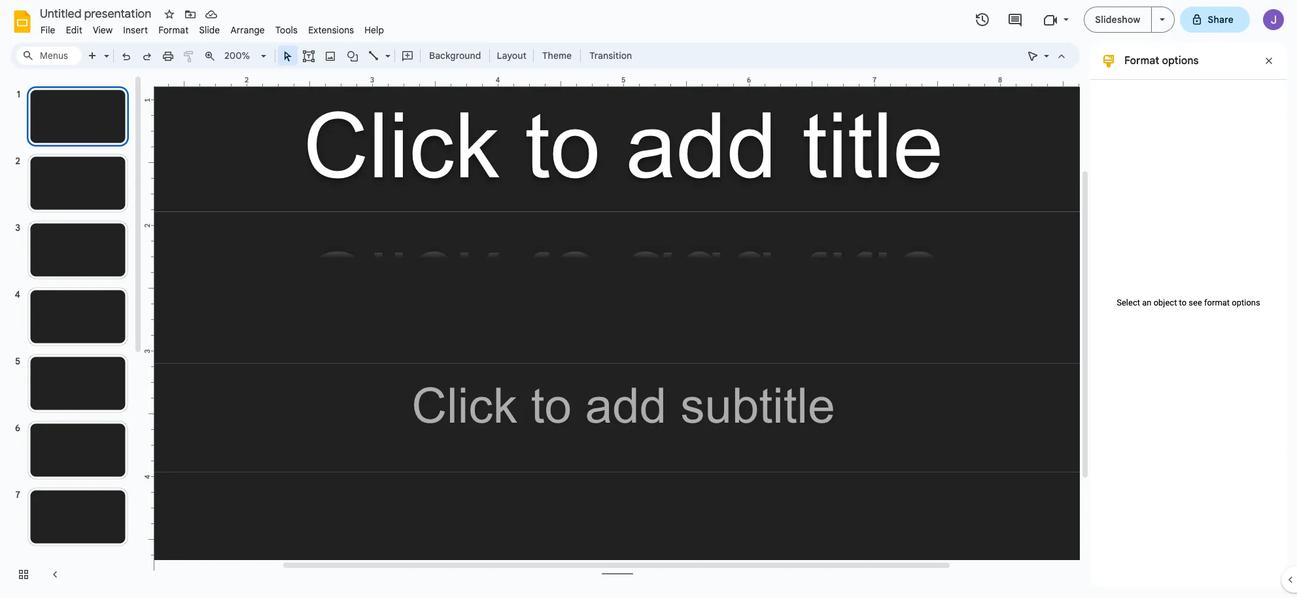 Task type: vqa. For each thing, say whether or not it's contained in the screenshot.
2nd menu item from the left
no



Task type: describe. For each thing, give the bounding box(es) containing it.
1 horizontal spatial options
[[1232, 298, 1261, 308]]

select
[[1117, 298, 1140, 308]]

Zoom text field
[[222, 46, 259, 65]]

background button
[[423, 46, 487, 65]]

new slide with layout image
[[101, 47, 109, 52]]

slideshow
[[1096, 14, 1141, 26]]

insert image image
[[323, 46, 338, 65]]

shape image
[[345, 46, 360, 65]]

extensions
[[308, 24, 354, 36]]

slide menu item
[[194, 22, 225, 38]]

view
[[93, 24, 113, 36]]

menu bar inside menu bar banner
[[35, 17, 389, 39]]

insert
[[123, 24, 148, 36]]

theme
[[542, 50, 572, 62]]

main toolbar
[[81, 46, 639, 65]]

Rename text field
[[35, 5, 159, 21]]

format options section
[[1091, 43, 1287, 588]]

Menus field
[[16, 46, 82, 65]]

see
[[1189, 298, 1203, 308]]

format options
[[1125, 54, 1199, 67]]

share button
[[1180, 7, 1250, 33]]

layout button
[[493, 46, 531, 65]]

menu bar banner
[[0, 0, 1298, 598]]

edit menu item
[[61, 22, 88, 38]]

select line image
[[382, 47, 391, 52]]

an
[[1143, 298, 1152, 308]]

mode and view toolbar
[[1023, 43, 1072, 69]]

format for format
[[158, 24, 189, 36]]

file menu item
[[35, 22, 61, 38]]

insert menu item
[[118, 22, 153, 38]]

to
[[1180, 298, 1187, 308]]

select an object to see format options element
[[1110, 298, 1267, 308]]



Task type: locate. For each thing, give the bounding box(es) containing it.
slideshow button
[[1084, 7, 1152, 33]]

help
[[365, 24, 384, 36]]

format menu item
[[153, 22, 194, 38]]

edit
[[66, 24, 82, 36]]

menu bar containing file
[[35, 17, 389, 39]]

0 vertical spatial format
[[158, 24, 189, 36]]

0 horizontal spatial format
[[158, 24, 189, 36]]

object
[[1154, 298, 1177, 308]]

transition
[[590, 50, 632, 62]]

navigation inside format options application
[[0, 74, 144, 598]]

format options application
[[0, 0, 1298, 598]]

file
[[41, 24, 55, 36]]

menu bar
[[35, 17, 389, 39]]

tools
[[275, 24, 298, 36]]

Zoom field
[[221, 46, 272, 65]]

format inside format options section
[[1125, 54, 1160, 67]]

layout
[[497, 50, 527, 62]]

arrange
[[231, 24, 265, 36]]

1 vertical spatial format
[[1125, 54, 1160, 67]]

format inside format menu item
[[158, 24, 189, 36]]

select an object to see format options
[[1117, 298, 1261, 308]]

background
[[429, 50, 481, 62]]

format down slideshow
[[1125, 54, 1160, 67]]

format
[[1205, 298, 1230, 308]]

view menu item
[[88, 22, 118, 38]]

arrange menu item
[[225, 22, 270, 38]]

presentation options image
[[1160, 18, 1165, 21]]

Star checkbox
[[160, 5, 179, 24]]

format for format options
[[1125, 54, 1160, 67]]

theme button
[[537, 46, 578, 65]]

0 horizontal spatial options
[[1162, 54, 1199, 67]]

transition button
[[584, 46, 638, 65]]

format down 'star' option
[[158, 24, 189, 36]]

share
[[1208, 14, 1234, 26]]

options right format
[[1232, 298, 1261, 308]]

help menu item
[[359, 22, 389, 38]]

navigation
[[0, 74, 144, 598]]

format
[[158, 24, 189, 36], [1125, 54, 1160, 67]]

1 vertical spatial options
[[1232, 298, 1261, 308]]

0 vertical spatial options
[[1162, 54, 1199, 67]]

slide
[[199, 24, 220, 36]]

options
[[1162, 54, 1199, 67], [1232, 298, 1261, 308]]

1 horizontal spatial format
[[1125, 54, 1160, 67]]

tools menu item
[[270, 22, 303, 38]]

options down presentation options icon
[[1162, 54, 1199, 67]]

extensions menu item
[[303, 22, 359, 38]]



